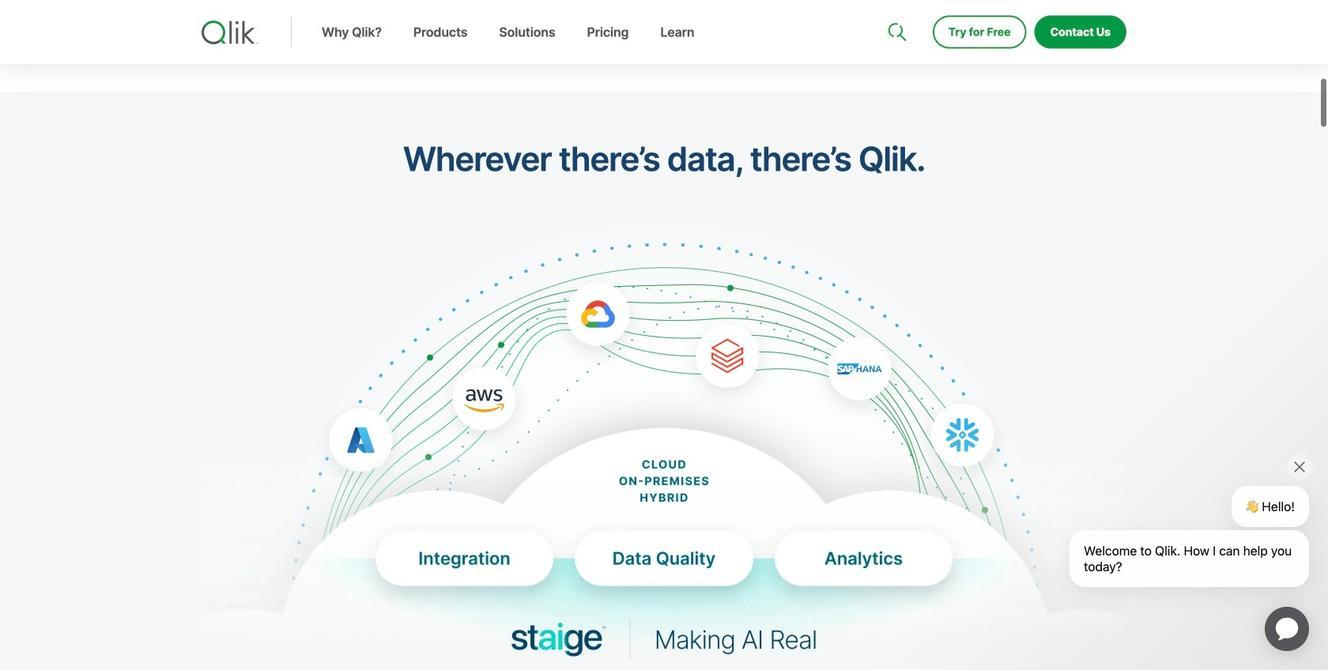 Task type: describe. For each thing, give the bounding box(es) containing it.
qlik image
[[202, 21, 259, 44]]

1 data integration platform  - qlik image from the top
[[202, 228, 1127, 671]]



Task type: locate. For each thing, give the bounding box(es) containing it.
data integration platform  - qlik image
[[202, 228, 1127, 671], [202, 351, 1127, 671]]

application
[[1246, 588, 1329, 671]]

2 data integration platform  - qlik image from the top
[[202, 351, 1127, 671]]

login image
[[1076, 0, 1089, 13]]

support image
[[890, 0, 902, 13]]



Task type: vqa. For each thing, say whether or not it's contained in the screenshot.
2nd Data Integration Platform  - Qlik 'image' from the bottom of the page
yes



